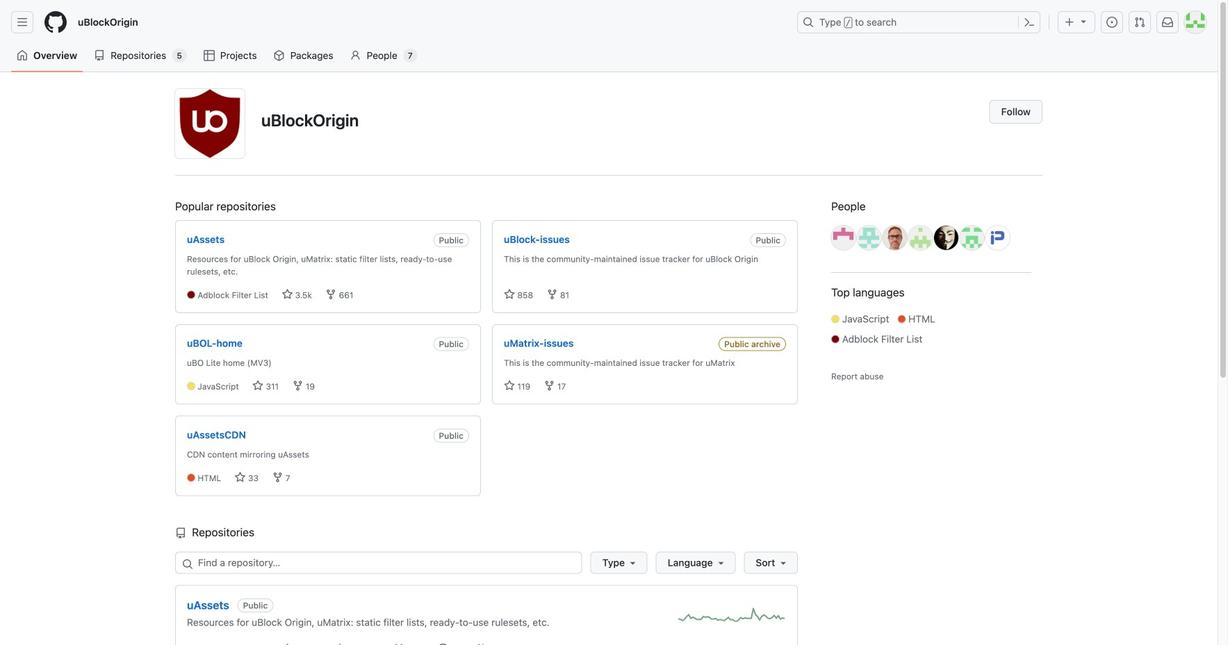 Task type: vqa. For each thing, say whether or not it's contained in the screenshot.
Learn
no



Task type: describe. For each thing, give the bounding box(es) containing it.
1 vertical spatial issue opened image
[[438, 644, 449, 646]]

git pull request image
[[1134, 17, 1145, 28]]

package image
[[274, 50, 285, 61]]

person image
[[350, 50, 361, 61]]

1 horizontal spatial stars image
[[504, 289, 515, 300]]

table image
[[204, 50, 215, 61]]

@gorhill image
[[831, 226, 856, 250]]

@stephenhawk8054 image
[[960, 226, 984, 250]]

2 vertical spatial stars image
[[235, 472, 246, 483]]

@piquark6046 image
[[985, 226, 1010, 250]]

@masterkia image
[[934, 226, 958, 250]]

law image
[[334, 644, 345, 646]]

@gwarser image
[[857, 226, 881, 250]]

git pull request image
[[477, 644, 488, 646]]

search image
[[182, 559, 193, 570]]

@pgl image
[[883, 226, 907, 250]]

command palette image
[[1024, 17, 1035, 28]]

forks image for stars image to the top
[[325, 289, 337, 300]]

@ublockorigin image
[[175, 89, 245, 158]]

Find a repository… search field
[[175, 552, 582, 574]]

notifications image
[[1162, 17, 1173, 28]]

fork image
[[393, 644, 405, 646]]

2 horizontal spatial stars image
[[504, 381, 515, 392]]

plus image
[[1064, 17, 1075, 28]]



Task type: locate. For each thing, give the bounding box(es) containing it.
issue opened image left git pull request image
[[438, 644, 449, 646]]

1 horizontal spatial stars image
[[282, 289, 293, 300]]

0 vertical spatial stars image
[[282, 289, 293, 300]]

0 vertical spatial issue opened image
[[1106, 17, 1118, 28]]

0 horizontal spatial issue opened image
[[438, 644, 449, 646]]

triangle down image
[[1078, 16, 1089, 27]]

1 vertical spatial stars image
[[252, 381, 263, 392]]

homepage image
[[44, 11, 67, 33]]

0 horizontal spatial stars image
[[235, 472, 246, 483]]

forks image for the bottom stars image
[[272, 472, 283, 483]]

issue opened image left git pull request icon
[[1106, 17, 1118, 28]]

1 horizontal spatial issue opened image
[[1106, 17, 1118, 28]]

stars image
[[282, 289, 293, 300], [504, 381, 515, 392], [235, 472, 246, 483]]

forks image for bottommost stars icon
[[292, 381, 303, 392]]

star image
[[282, 644, 293, 646]]

Follow uBlockOrigin submit
[[989, 100, 1042, 124]]

home image
[[17, 50, 28, 61]]

past year of activity element
[[678, 608, 786, 633]]

@peace2000 image
[[908, 226, 933, 250]]

0 vertical spatial stars image
[[504, 289, 515, 300]]

repo image
[[94, 50, 105, 61]]

None search field
[[175, 552, 798, 574]]

repo image
[[175, 528, 186, 539]]

forks image
[[325, 289, 337, 300], [547, 289, 558, 300], [292, 381, 303, 392], [544, 381, 555, 392], [272, 472, 283, 483]]

1 vertical spatial stars image
[[504, 381, 515, 392]]

0 horizontal spatial stars image
[[252, 381, 263, 392]]

stars image
[[504, 289, 515, 300], [252, 381, 263, 392]]

issue opened image
[[1106, 17, 1118, 28], [438, 644, 449, 646]]

past year of activity image
[[678, 608, 786, 629]]



